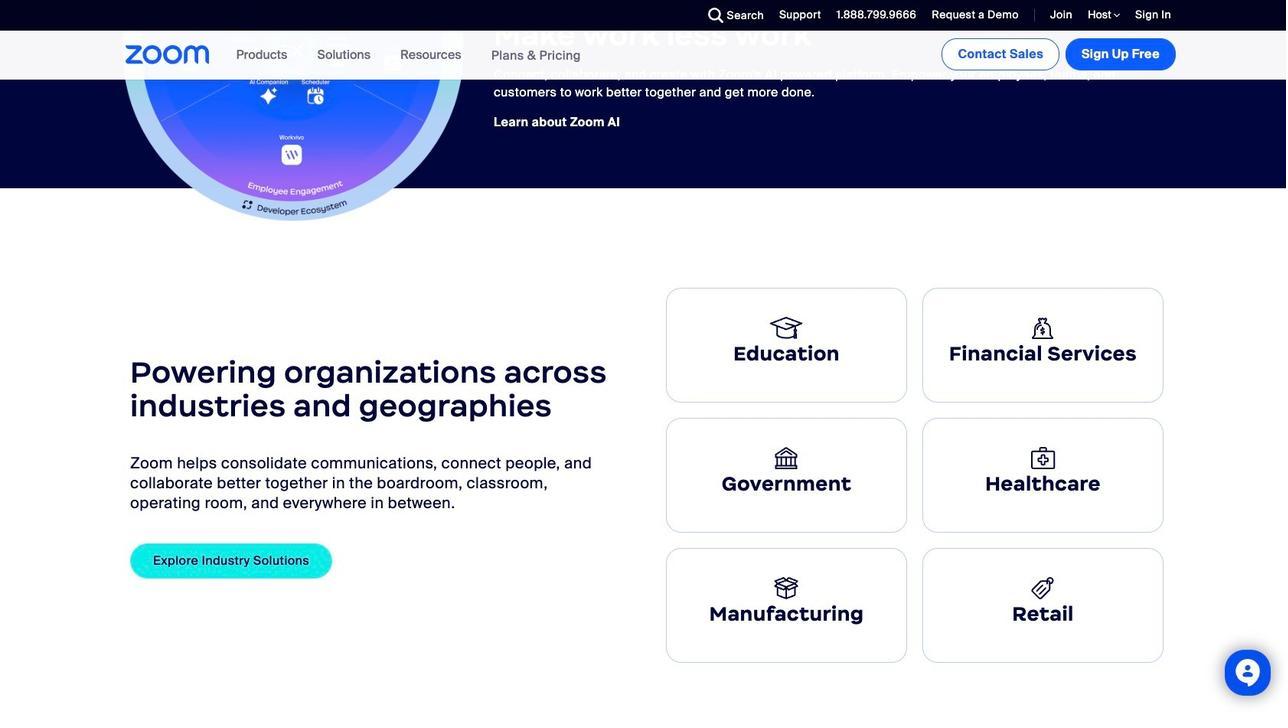 Task type: describe. For each thing, give the bounding box(es) containing it.
meetings navigation
[[939, 31, 1179, 74]]

zoom logo image
[[126, 45, 210, 64]]



Task type: locate. For each thing, give the bounding box(es) containing it.
tab list
[[659, 280, 1172, 671]]

product information navigation
[[225, 31, 593, 80]]

banner
[[107, 31, 1179, 80]]



Task type: vqa. For each thing, say whether or not it's contained in the screenshot.
"TERRY TURTLE" icon
no



